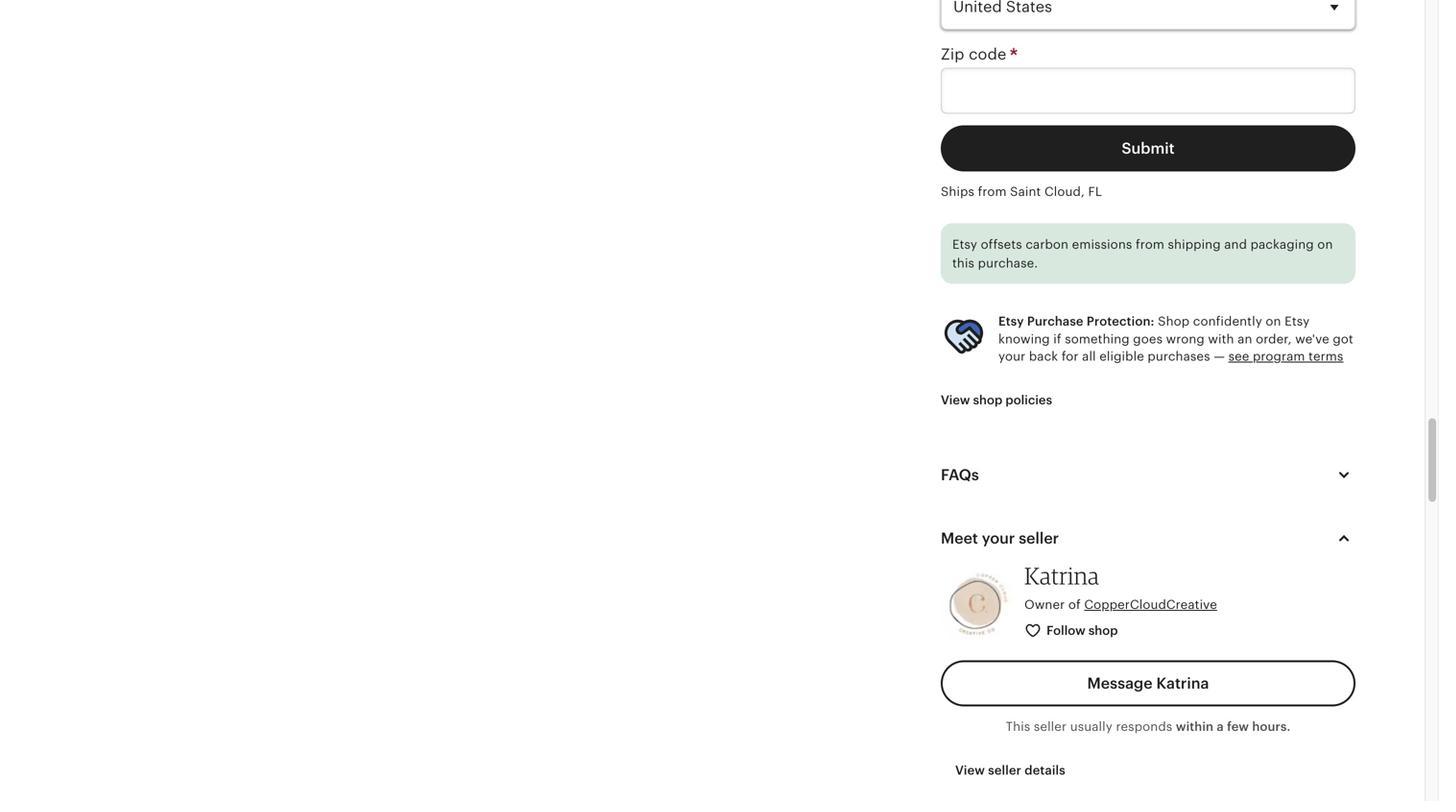 Task type: describe. For each thing, give the bounding box(es) containing it.
purchase
[[1028, 314, 1084, 329]]

meet
[[941, 530, 979, 547]]

all
[[1083, 349, 1097, 364]]

program
[[1254, 349, 1306, 364]]

responds
[[1117, 720, 1173, 734]]

see
[[1229, 349, 1250, 364]]

an
[[1238, 332, 1253, 346]]

view for view shop policies
[[941, 393, 971, 407]]

eligible
[[1100, 349, 1145, 364]]

with
[[1209, 332, 1235, 346]]

0 horizontal spatial from
[[978, 184, 1007, 199]]

a
[[1217, 720, 1225, 734]]

message katrina button
[[941, 661, 1356, 707]]

etsy inside shop confidently on etsy knowing if something goes wrong with an order, we've got your back for all eligible purchases —
[[1285, 314, 1311, 329]]

terms
[[1309, 349, 1344, 364]]

submit
[[1122, 140, 1175, 157]]

purchase.
[[978, 256, 1039, 271]]

order,
[[1257, 332, 1293, 346]]

your inside shop confidently on etsy knowing if something goes wrong with an order, we've got your back for all eligible purchases —
[[999, 349, 1026, 364]]

see program terms
[[1229, 349, 1344, 364]]

policies
[[1006, 393, 1053, 407]]

this
[[1006, 720, 1031, 734]]

Zip code text field
[[941, 68, 1356, 114]]

on inside shop confidently on etsy knowing if something goes wrong with an order, we've got your back for all eligible purchases —
[[1266, 314, 1282, 329]]

shipping
[[1169, 237, 1222, 252]]

coppercloudcreative link
[[1085, 597, 1218, 612]]

see program terms link
[[1229, 349, 1344, 364]]

message katrina
[[1088, 675, 1210, 692]]

details
[[1025, 763, 1066, 778]]

message
[[1088, 675, 1153, 692]]

confidently
[[1194, 314, 1263, 329]]

carbon
[[1026, 237, 1069, 252]]

your inside meet your seller dropdown button
[[982, 530, 1016, 547]]

katrina image
[[941, 567, 1013, 639]]

this
[[953, 256, 975, 271]]

faqs
[[941, 466, 980, 484]]

owner
[[1025, 597, 1066, 612]]

etsy purchase protection:
[[999, 314, 1155, 329]]

emissions
[[1073, 237, 1133, 252]]

faqs button
[[924, 452, 1374, 498]]

katrina inside button
[[1157, 675, 1210, 692]]

seller for usually
[[1034, 720, 1067, 734]]

and
[[1225, 237, 1248, 252]]

shop for follow
[[1089, 624, 1119, 638]]

got
[[1334, 332, 1354, 346]]

seller for details
[[989, 763, 1022, 778]]

view seller details link
[[941, 753, 1081, 788]]

etsy for etsy offsets carbon emissions from shipping and packaging on this purchase.
[[953, 237, 978, 252]]



Task type: vqa. For each thing, say whether or not it's contained in the screenshot.
Worry Knot Candle / Meditation Candle / Worry Anxiety Candle image on the left of page
no



Task type: locate. For each thing, give the bounding box(es) containing it.
0 vertical spatial your
[[999, 349, 1026, 364]]

from left shipping
[[1136, 237, 1165, 252]]

view for view seller details
[[956, 763, 986, 778]]

1 vertical spatial shop
[[1089, 624, 1119, 638]]

usually
[[1071, 720, 1113, 734]]

seller inside dropdown button
[[1019, 530, 1060, 547]]

0 vertical spatial shop
[[974, 393, 1003, 407]]

coppercloudcreative
[[1085, 597, 1218, 612]]

1 vertical spatial from
[[1136, 237, 1165, 252]]

we've
[[1296, 332, 1330, 346]]

view left policies
[[941, 393, 971, 407]]

purchases
[[1148, 349, 1211, 364]]

follow
[[1047, 624, 1086, 638]]

zip code
[[941, 46, 1011, 63]]

etsy up we've
[[1285, 314, 1311, 329]]

view shop policies button
[[927, 383, 1067, 417]]

few
[[1228, 720, 1250, 734]]

katrina inside katrina owner of coppercloudcreative
[[1025, 561, 1100, 590]]

offsets
[[981, 237, 1023, 252]]

this seller usually responds within a few hours.
[[1006, 720, 1291, 734]]

shop right follow
[[1089, 624, 1119, 638]]

from left saint on the right top of page
[[978, 184, 1007, 199]]

katrina
[[1025, 561, 1100, 590], [1157, 675, 1210, 692]]

katrina owner of coppercloudcreative
[[1025, 561, 1218, 612]]

hours.
[[1253, 720, 1291, 734]]

meet your seller
[[941, 530, 1060, 547]]

shop confidently on etsy knowing if something goes wrong with an order, we've got your back for all eligible purchases —
[[999, 314, 1354, 364]]

shop for view
[[974, 393, 1003, 407]]

ships
[[941, 184, 975, 199]]

1 horizontal spatial katrina
[[1157, 675, 1210, 692]]

etsy inside etsy offsets carbon emissions from shipping and packaging on this purchase.
[[953, 237, 978, 252]]

saint
[[1011, 184, 1042, 199]]

seller left the "details"
[[989, 763, 1022, 778]]

something
[[1066, 332, 1130, 346]]

your right meet
[[982, 530, 1016, 547]]

0 vertical spatial view
[[941, 393, 971, 407]]

zip
[[941, 46, 965, 63]]

0 horizontal spatial etsy
[[953, 237, 978, 252]]

seller up owner
[[1019, 530, 1060, 547]]

seller
[[1019, 530, 1060, 547], [1034, 720, 1067, 734], [989, 763, 1022, 778]]

1 horizontal spatial from
[[1136, 237, 1165, 252]]

view seller details
[[956, 763, 1066, 778]]

1 vertical spatial katrina
[[1157, 675, 1210, 692]]

shop
[[1159, 314, 1190, 329]]

on right packaging
[[1318, 237, 1334, 252]]

on
[[1318, 237, 1334, 252], [1266, 314, 1282, 329]]

view inside button
[[941, 393, 971, 407]]

ships from saint cloud, fl
[[941, 184, 1103, 199]]

submit button
[[941, 125, 1356, 171]]

1 vertical spatial view
[[956, 763, 986, 778]]

knowing
[[999, 332, 1051, 346]]

of
[[1069, 597, 1081, 612]]

0 horizontal spatial on
[[1266, 314, 1282, 329]]

0 horizontal spatial shop
[[974, 393, 1003, 407]]

seller right this
[[1034, 720, 1067, 734]]

etsy offsets carbon emissions from shipping and packaging on this purchase.
[[953, 237, 1334, 271]]

if
[[1054, 332, 1062, 346]]

protection:
[[1087, 314, 1155, 329]]

etsy for etsy purchase protection:
[[999, 314, 1025, 329]]

etsy
[[953, 237, 978, 252], [999, 314, 1025, 329], [1285, 314, 1311, 329]]

0 vertical spatial from
[[978, 184, 1007, 199]]

katrina up within
[[1157, 675, 1210, 692]]

goes
[[1134, 332, 1163, 346]]

view
[[941, 393, 971, 407], [956, 763, 986, 778]]

fl
[[1089, 184, 1103, 199]]

katrina up of
[[1025, 561, 1100, 590]]

on inside etsy offsets carbon emissions from shipping and packaging on this purchase.
[[1318, 237, 1334, 252]]

back
[[1030, 349, 1059, 364]]

for
[[1062, 349, 1079, 364]]

1 vertical spatial your
[[982, 530, 1016, 547]]

follow shop
[[1047, 624, 1119, 638]]

your
[[999, 349, 1026, 364], [982, 530, 1016, 547]]

cloud,
[[1045, 184, 1085, 199]]

shop left policies
[[974, 393, 1003, 407]]

your down knowing
[[999, 349, 1026, 364]]

1 horizontal spatial etsy
[[999, 314, 1025, 329]]

1 horizontal spatial shop
[[1089, 624, 1119, 638]]

view left the "details"
[[956, 763, 986, 778]]

2 vertical spatial seller
[[989, 763, 1022, 778]]

shop
[[974, 393, 1003, 407], [1089, 624, 1119, 638]]

wrong
[[1167, 332, 1205, 346]]

view shop policies
[[941, 393, 1053, 407]]

code
[[969, 46, 1007, 63]]

etsy up knowing
[[999, 314, 1025, 329]]

2 horizontal spatial etsy
[[1285, 314, 1311, 329]]

etsy up this
[[953, 237, 978, 252]]

within
[[1177, 720, 1214, 734]]

1 vertical spatial seller
[[1034, 720, 1067, 734]]

0 vertical spatial on
[[1318, 237, 1334, 252]]

1 vertical spatial on
[[1266, 314, 1282, 329]]

from inside etsy offsets carbon emissions from shipping and packaging on this purchase.
[[1136, 237, 1165, 252]]

follow shop button
[[1011, 613, 1135, 649]]

meet your seller button
[[924, 515, 1374, 561]]

—
[[1214, 349, 1226, 364]]

0 horizontal spatial katrina
[[1025, 561, 1100, 590]]

1 horizontal spatial on
[[1318, 237, 1334, 252]]

from
[[978, 184, 1007, 199], [1136, 237, 1165, 252]]

on up the 'order,' on the top of page
[[1266, 314, 1282, 329]]

0 vertical spatial katrina
[[1025, 561, 1100, 590]]

packaging
[[1251, 237, 1315, 252]]

0 vertical spatial seller
[[1019, 530, 1060, 547]]



